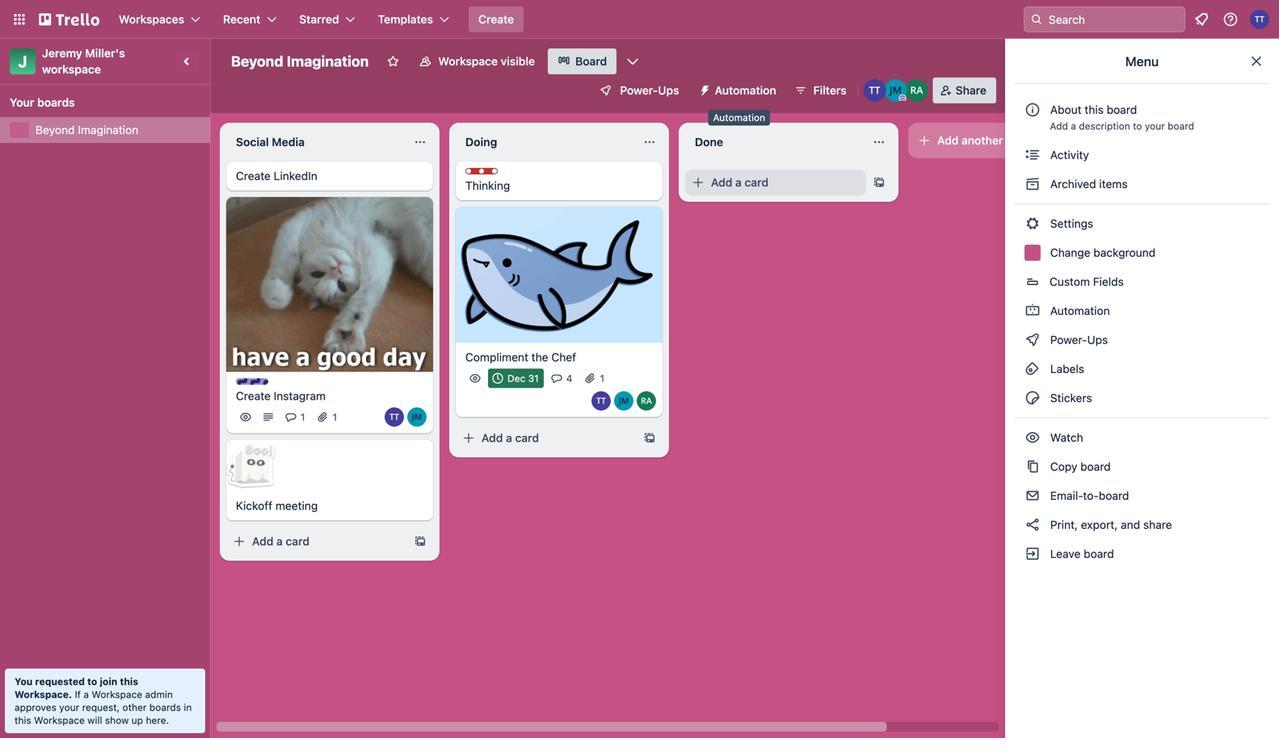 Task type: vqa. For each thing, say whether or not it's contained in the screenshot.
to inside About this board Add a description to your board
yes



Task type: locate. For each thing, give the bounding box(es) containing it.
1 vertical spatial ups
[[1088, 333, 1109, 347]]

6 sm image from the top
[[1025, 488, 1041, 504]]

workspace inside button
[[439, 55, 498, 68]]

workspace down approves
[[34, 715, 85, 727]]

add a card button down "kickoff meeting" link at the bottom of page
[[226, 529, 407, 555]]

0 vertical spatial beyond imagination
[[231, 53, 369, 70]]

0 horizontal spatial beyond
[[36, 123, 75, 137]]

1 horizontal spatial to
[[1134, 120, 1143, 132]]

create inside create instagram link
[[236, 390, 271, 403]]

0 horizontal spatial power-ups
[[620, 84, 680, 97]]

create down color: purple, title: none 'icon'
[[236, 390, 271, 403]]

a down dec 31 "checkbox"
[[506, 432, 512, 445]]

1 horizontal spatial imagination
[[287, 53, 369, 70]]

1 horizontal spatial this
[[120, 677, 138, 688]]

sm image inside activity link
[[1025, 147, 1041, 163]]

boards inside 'element'
[[37, 96, 75, 109]]

0 vertical spatial to
[[1134, 120, 1143, 132]]

sm image inside the "copy board" link
[[1025, 459, 1041, 475]]

add a card down dec 31 "checkbox"
[[482, 432, 539, 445]]

beyond imagination
[[231, 53, 369, 70], [36, 123, 138, 137]]

create for create linkedin
[[236, 169, 271, 183]]

filters
[[814, 84, 847, 97]]

add inside 'about this board add a description to your board'
[[1050, 120, 1069, 132]]

create from template… image for social media
[[414, 536, 427, 549]]

board link
[[548, 49, 617, 74]]

terry turtle (terryturtle) image right open information menu image
[[1251, 10, 1270, 29]]

0 vertical spatial ups
[[658, 84, 680, 97]]

jeremy miller's workspace
[[42, 46, 128, 76]]

other
[[123, 703, 147, 714]]

requested
[[35, 677, 85, 688]]

1 horizontal spatial beyond imagination
[[231, 53, 369, 70]]

starred button
[[290, 6, 365, 32]]

star or unstar board image
[[387, 55, 400, 68]]

2 sm image from the top
[[1025, 332, 1041, 348]]

create down social
[[236, 169, 271, 183]]

workspace down join
[[92, 690, 142, 701]]

0 horizontal spatial add a card button
[[226, 529, 407, 555]]

this up description
[[1085, 103, 1104, 116]]

settings
[[1048, 217, 1094, 230]]

add another list button
[[909, 123, 1129, 158]]

boards inside if a workspace admin approves your request, other boards in this workspace will show up here.
[[149, 703, 181, 714]]

0 horizontal spatial workspace
[[34, 715, 85, 727]]

your up activity link
[[1145, 120, 1166, 132]]

sm image right list
[[1025, 147, 1041, 163]]

1 vertical spatial boards
[[149, 703, 181, 714]]

create from template… image
[[644, 432, 656, 445], [414, 536, 427, 549]]

0 horizontal spatial 1
[[301, 412, 305, 423]]

sm image inside automation button
[[693, 78, 715, 100]]

power-ups up labels on the right of page
[[1048, 333, 1112, 347]]

ups down 'automation' link
[[1088, 333, 1109, 347]]

miller's
[[85, 46, 125, 60]]

board inside 'link'
[[1084, 548, 1115, 561]]

1 horizontal spatial your
[[1145, 120, 1166, 132]]

a down the kickoff meeting
[[277, 535, 283, 549]]

to
[[1134, 120, 1143, 132], [87, 677, 97, 688]]

to-
[[1084, 490, 1099, 503]]

create inside create button
[[479, 13, 514, 26]]

sm image up automation tooltip
[[693, 78, 715, 100]]

1 horizontal spatial beyond
[[231, 53, 284, 70]]

imagination down starred "dropdown button"
[[287, 53, 369, 70]]

add down dec 31 "checkbox"
[[482, 432, 503, 445]]

workspace
[[439, 55, 498, 68], [92, 690, 142, 701], [34, 715, 85, 727]]

2 vertical spatial card
[[286, 535, 310, 549]]

0 vertical spatial beyond
[[231, 53, 284, 70]]

a down about
[[1071, 120, 1077, 132]]

Done text field
[[686, 129, 863, 155]]

labels link
[[1015, 357, 1270, 382]]

5 sm image from the top
[[1025, 430, 1041, 446]]

activity
[[1048, 148, 1090, 162]]

0 horizontal spatial to
[[87, 677, 97, 688]]

0 vertical spatial this
[[1085, 103, 1104, 116]]

board up activity link
[[1168, 120, 1195, 132]]

0 horizontal spatial boards
[[37, 96, 75, 109]]

0 horizontal spatial imagination
[[78, 123, 138, 137]]

meeting
[[276, 500, 318, 513]]

create
[[479, 13, 514, 26], [236, 169, 271, 183], [236, 390, 271, 403]]

1 vertical spatial card
[[515, 432, 539, 445]]

workspace visible button
[[409, 49, 545, 74]]

jeremy miller (jeremymiller198) image
[[885, 79, 908, 102], [407, 408, 427, 427]]

sm image left print,
[[1025, 517, 1041, 534]]

card down done 'text field'
[[745, 176, 769, 189]]

power-ups
[[620, 84, 680, 97], [1048, 333, 1112, 347]]

ups left automation button
[[658, 84, 680, 97]]

sm image inside power-ups link
[[1025, 332, 1041, 348]]

0 horizontal spatial ups
[[658, 84, 680, 97]]

1 horizontal spatial workspace
[[92, 690, 142, 701]]

print, export, and share link
[[1015, 513, 1270, 538]]

create up workspace visible
[[479, 13, 514, 26]]

export,
[[1082, 519, 1118, 532]]

2 horizontal spatial 1
[[600, 373, 605, 384]]

your
[[10, 96, 34, 109]]

power- up labels on the right of page
[[1051, 333, 1088, 347]]

add
[[1050, 120, 1069, 132], [938, 134, 959, 147], [711, 176, 733, 189], [482, 432, 503, 445], [252, 535, 274, 549]]

sm image inside "email-to-board" link
[[1025, 488, 1041, 504]]

add a card button
[[686, 170, 867, 196], [456, 426, 637, 452], [226, 529, 407, 555]]

1 right 4
[[600, 373, 605, 384]]

create for create instagram
[[236, 390, 271, 403]]

0 vertical spatial automation
[[715, 84, 777, 97]]

ruby anderson (rubyanderson7) image left share button
[[906, 79, 929, 102]]

2 vertical spatial add a card button
[[226, 529, 407, 555]]

1 horizontal spatial add a card button
[[456, 426, 637, 452]]

imagination
[[287, 53, 369, 70], [78, 123, 138, 137]]

menu
[[1126, 54, 1159, 69]]

this down approves
[[15, 715, 31, 727]]

create linkedin
[[236, 169, 318, 183]]

activity link
[[1015, 142, 1270, 168]]

0 vertical spatial create from template… image
[[644, 432, 656, 445]]

1 horizontal spatial create from template… image
[[644, 432, 656, 445]]

thoughts
[[482, 169, 526, 180]]

sm image inside the settings link
[[1025, 216, 1041, 232]]

leave board link
[[1015, 542, 1270, 568]]

automation up automation tooltip
[[715, 84, 777, 97]]

boards down admin
[[149, 703, 181, 714]]

ups
[[658, 84, 680, 97], [1088, 333, 1109, 347]]

1 vertical spatial automation
[[713, 112, 766, 123]]

color: bold red, title: "thoughts" element
[[466, 168, 526, 180]]

sm image inside leave board 'link'
[[1025, 547, 1041, 563]]

sm image inside print, export, and share link
[[1025, 517, 1041, 534]]

a
[[1071, 120, 1077, 132], [736, 176, 742, 189], [506, 432, 512, 445], [277, 535, 283, 549], [84, 690, 89, 701]]

change
[[1051, 246, 1091, 260]]

0 vertical spatial power-
[[620, 84, 658, 97]]

terry turtle (terryturtle) image
[[1251, 10, 1270, 29], [864, 79, 887, 102]]

create for create
[[479, 13, 514, 26]]

Dec 31 checkbox
[[488, 369, 544, 388]]

0 vertical spatial create
[[479, 13, 514, 26]]

recent
[[223, 13, 261, 26]]

add down done
[[711, 176, 733, 189]]

sm image left leave
[[1025, 547, 1041, 563]]

1 vertical spatial power-ups
[[1048, 333, 1112, 347]]

in
[[184, 703, 192, 714]]

1 vertical spatial ruby anderson (rubyanderson7) image
[[637, 392, 656, 411]]

terry turtle (terryturtle) image left this member is an admin of this board. image
[[864, 79, 887, 102]]

1 vertical spatial workspace
[[92, 690, 142, 701]]

0 horizontal spatial add a card
[[252, 535, 310, 549]]

sm image inside 'automation' link
[[1025, 303, 1041, 319]]

1 vertical spatial imagination
[[78, 123, 138, 137]]

custom fields button
[[1015, 269, 1270, 295]]

sm image
[[693, 78, 715, 100], [1025, 147, 1041, 163], [1025, 176, 1041, 192], [1025, 216, 1041, 232], [1025, 459, 1041, 475], [1025, 517, 1041, 534], [1025, 547, 1041, 563]]

about this board add a description to your board
[[1050, 103, 1195, 132]]

sm image for copy board
[[1025, 459, 1041, 475]]

sm image inside stickers 'link'
[[1025, 390, 1041, 407]]

compliment the chef
[[466, 351, 577, 364]]

sm image inside watch link
[[1025, 430, 1041, 446]]

a right if
[[84, 690, 89, 701]]

jeremy
[[42, 46, 82, 60]]

add a card button down done 'text field'
[[686, 170, 867, 196]]

add down about
[[1050, 120, 1069, 132]]

0 horizontal spatial card
[[286, 535, 310, 549]]

2 horizontal spatial add a card button
[[686, 170, 867, 196]]

1 sm image from the top
[[1025, 303, 1041, 319]]

done
[[695, 135, 724, 149]]

0 vertical spatial jeremy miller (jeremymiller198) image
[[885, 79, 908, 102]]

back to home image
[[39, 6, 99, 32]]

your down if
[[59, 703, 79, 714]]

the
[[532, 351, 549, 364]]

1 vertical spatial beyond imagination
[[36, 123, 138, 137]]

sm image left the archived on the top
[[1025, 176, 1041, 192]]

0 vertical spatial boards
[[37, 96, 75, 109]]

1 vertical spatial create from template… image
[[414, 536, 427, 549]]

a for create from template… icon
[[736, 176, 742, 189]]

power- down customize views image in the top of the page
[[620, 84, 658, 97]]

a for doing create from template… image
[[506, 432, 512, 445]]

board
[[1107, 103, 1138, 116], [1168, 120, 1195, 132], [1081, 460, 1111, 474], [1099, 490, 1130, 503], [1084, 548, 1115, 561]]

kickoff meeting link
[[236, 499, 424, 515]]

your
[[1145, 120, 1166, 132], [59, 703, 79, 714]]

create inside the create linkedin link
[[236, 169, 271, 183]]

1 horizontal spatial power-
[[1051, 333, 1088, 347]]

boards right your on the left of page
[[37, 96, 75, 109]]

0 vertical spatial card
[[745, 176, 769, 189]]

1 horizontal spatial ups
[[1088, 333, 1109, 347]]

Board name text field
[[223, 49, 377, 74]]

power-
[[620, 84, 658, 97], [1051, 333, 1088, 347]]

1 horizontal spatial 1
[[333, 412, 337, 423]]

a down done 'text field'
[[736, 176, 742, 189]]

ruby anderson (rubyanderson7) image right jeremy miller (jeremymiller198) image on the left
[[637, 392, 656, 411]]

add down kickoff
[[252, 535, 274, 549]]

watch
[[1048, 431, 1087, 445]]

a inside 'about this board add a description to your board'
[[1071, 120, 1077, 132]]

1 horizontal spatial jeremy miller (jeremymiller198) image
[[885, 79, 908, 102]]

add for add a card button to the right
[[711, 176, 733, 189]]

sm image left the settings at the right top of page
[[1025, 216, 1041, 232]]

1 vertical spatial to
[[87, 677, 97, 688]]

imagination inside "link"
[[78, 123, 138, 137]]

add a card down the kickoff meeting
[[252, 535, 310, 549]]

sm image inside the labels link
[[1025, 361, 1041, 378]]

0 horizontal spatial your
[[59, 703, 79, 714]]

sm image for print, export, and share
[[1025, 517, 1041, 534]]

stickers
[[1048, 392, 1093, 405]]

0 vertical spatial power-ups
[[620, 84, 680, 97]]

2 vertical spatial add a card
[[252, 535, 310, 549]]

2 horizontal spatial this
[[1085, 103, 1104, 116]]

1 horizontal spatial boards
[[149, 703, 181, 714]]

0 vertical spatial ruby anderson (rubyanderson7) image
[[906, 79, 929, 102]]

1 for 4
[[600, 373, 605, 384]]

automation down automation button
[[713, 112, 766, 123]]

1 down instagram
[[301, 412, 305, 423]]

imagination down the your boards with 1 items 'element'
[[78, 123, 138, 137]]

workspace visible
[[439, 55, 535, 68]]

card down meeting
[[286, 535, 310, 549]]

1 vertical spatial terry turtle (terryturtle) image
[[864, 79, 887, 102]]

ruby anderson (rubyanderson7) image
[[906, 79, 929, 102], [637, 392, 656, 411]]

add a card
[[711, 176, 769, 189], [482, 432, 539, 445], [252, 535, 310, 549]]

email-to-board link
[[1015, 483, 1270, 509]]

archived
[[1051, 177, 1097, 191]]

1 horizontal spatial terry turtle (terryturtle) image
[[1251, 10, 1270, 29]]

to up activity link
[[1134, 120, 1143, 132]]

1 horizontal spatial add a card
[[482, 432, 539, 445]]

2 vertical spatial create
[[236, 390, 271, 403]]

add left another
[[938, 134, 959, 147]]

join
[[100, 677, 117, 688]]

add a card button down the '31'
[[456, 426, 637, 452]]

archived items
[[1048, 177, 1128, 191]]

2 horizontal spatial workspace
[[439, 55, 498, 68]]

0 horizontal spatial jeremy miller (jeremymiller198) image
[[407, 408, 427, 427]]

0 horizontal spatial power-
[[620, 84, 658, 97]]

workspaces button
[[109, 6, 210, 32]]

terry turtle (terryturtle) image
[[592, 392, 611, 411], [385, 408, 404, 427]]

4 sm image from the top
[[1025, 390, 1041, 407]]

0 vertical spatial your
[[1145, 120, 1166, 132]]

0 horizontal spatial create from template… image
[[414, 536, 427, 549]]

you
[[15, 677, 33, 688]]

3 sm image from the top
[[1025, 361, 1041, 378]]

power-ups inside button
[[620, 84, 680, 97]]

visible
[[501, 55, 535, 68]]

automation
[[715, 84, 777, 97], [713, 112, 766, 123], [1048, 304, 1111, 318]]

background
[[1094, 246, 1156, 260]]

beyond imagination inside 'beyond imagination' "link"
[[36, 123, 138, 137]]

1 horizontal spatial card
[[515, 432, 539, 445]]

2 vertical spatial this
[[15, 715, 31, 727]]

this right join
[[120, 677, 138, 688]]

create linkedin link
[[236, 168, 424, 184]]

1 vertical spatial add a card button
[[456, 426, 637, 452]]

add a card down done
[[711, 176, 769, 189]]

description
[[1079, 120, 1131, 132]]

1 vertical spatial add a card
[[482, 432, 539, 445]]

fields
[[1094, 275, 1124, 289]]

0 vertical spatial add a card button
[[686, 170, 867, 196]]

a for create from template… image associated with social media
[[277, 535, 283, 549]]

to inside 'about this board add a description to your board'
[[1134, 120, 1143, 132]]

sm image for stickers
[[1025, 390, 1041, 407]]

to left join
[[87, 677, 97, 688]]

pete ghost image
[[225, 440, 277, 492]]

1 down create instagram link in the left bottom of the page
[[333, 412, 337, 423]]

1 vertical spatial power-
[[1051, 333, 1088, 347]]

your boards
[[10, 96, 75, 109]]

0 notifications image
[[1192, 10, 1212, 29]]

sm image inside archived items link
[[1025, 176, 1041, 192]]

beyond imagination down the your boards with 1 items 'element'
[[36, 123, 138, 137]]

dec 31
[[508, 373, 539, 384]]

this inside you requested to join this workspace.
[[120, 677, 138, 688]]

beyond imagination link
[[36, 122, 200, 138]]

0 horizontal spatial this
[[15, 715, 31, 727]]

beyond down recent dropdown button
[[231, 53, 284, 70]]

about
[[1051, 103, 1082, 116]]

terry turtle (terryturtle) image down create instagram link in the left bottom of the page
[[385, 408, 404, 427]]

workspace left visible
[[439, 55, 498, 68]]

terry turtle (terryturtle) image left jeremy miller (jeremymiller198) image on the left
[[592, 392, 611, 411]]

2 horizontal spatial add a card
[[711, 176, 769, 189]]

1 vertical spatial your
[[59, 703, 79, 714]]

0 vertical spatial imagination
[[287, 53, 369, 70]]

sm image left copy
[[1025, 459, 1041, 475]]

add for add a card button corresponding to social media
[[252, 535, 274, 549]]

change background
[[1048, 246, 1156, 260]]

0 horizontal spatial terry turtle (terryturtle) image
[[864, 79, 887, 102]]

0 vertical spatial add a card
[[711, 176, 769, 189]]

1 vertical spatial create
[[236, 169, 271, 183]]

automation down custom fields
[[1048, 304, 1111, 318]]

board down export,
[[1084, 548, 1115, 561]]

0 vertical spatial workspace
[[439, 55, 498, 68]]

power-ups down customize views image in the top of the page
[[620, 84, 680, 97]]

0 horizontal spatial beyond imagination
[[36, 123, 138, 137]]

open information menu image
[[1223, 11, 1239, 27]]

share
[[1144, 519, 1173, 532]]

sm image
[[1025, 303, 1041, 319], [1025, 332, 1041, 348], [1025, 361, 1041, 378], [1025, 390, 1041, 407], [1025, 430, 1041, 446], [1025, 488, 1041, 504]]

beyond down your boards
[[36, 123, 75, 137]]

beyond imagination down starred
[[231, 53, 369, 70]]

kickoff meeting
[[236, 500, 318, 513]]

boards
[[37, 96, 75, 109], [149, 703, 181, 714]]

card down dec 31
[[515, 432, 539, 445]]

1 vertical spatial beyond
[[36, 123, 75, 137]]

1 vertical spatial this
[[120, 677, 138, 688]]



Task type: describe. For each thing, give the bounding box(es) containing it.
automation link
[[1015, 298, 1270, 324]]

settings link
[[1015, 211, 1270, 237]]

share button
[[934, 78, 997, 103]]

color: purple, title: none image
[[236, 379, 268, 385]]

add a card button for doing
[[456, 426, 637, 452]]

card for social media
[[286, 535, 310, 549]]

sm image for watch
[[1025, 430, 1041, 446]]

0 vertical spatial terry turtle (terryturtle) image
[[1251, 10, 1270, 29]]

Doing text field
[[456, 129, 634, 155]]

sm image for email-to-board
[[1025, 488, 1041, 504]]

create from template… image
[[873, 176, 886, 189]]

leave
[[1051, 548, 1081, 561]]

your boards with 1 items element
[[10, 93, 192, 112]]

if
[[75, 690, 81, 701]]

create button
[[469, 6, 524, 32]]

1 vertical spatial jeremy miller (jeremymiller198) image
[[407, 408, 427, 427]]

add for add a card button associated with doing
[[482, 432, 503, 445]]

email-
[[1051, 490, 1084, 503]]

templates
[[378, 13, 433, 26]]

create from template… image for doing
[[644, 432, 656, 445]]

this inside if a workspace admin approves your request, other boards in this workspace will show up here.
[[15, 715, 31, 727]]

sm image for labels
[[1025, 361, 1041, 378]]

items
[[1100, 177, 1128, 191]]

workspace.
[[15, 690, 72, 701]]

email-to-board
[[1048, 490, 1130, 503]]

Search field
[[1044, 7, 1185, 32]]

1 horizontal spatial ruby anderson (rubyanderson7) image
[[906, 79, 929, 102]]

add for add another list button
[[938, 134, 959, 147]]

compliment the chef link
[[466, 350, 653, 366]]

beyond imagination inside board name text field
[[231, 53, 369, 70]]

show
[[105, 715, 129, 727]]

sm image for power-ups
[[1025, 332, 1041, 348]]

4
[[567, 373, 573, 384]]

add a card for doing
[[482, 432, 539, 445]]

Social Media text field
[[226, 129, 404, 155]]

31
[[528, 373, 539, 384]]

doing
[[466, 135, 497, 149]]

stickers link
[[1015, 386, 1270, 412]]

add a card button for social media
[[226, 529, 407, 555]]

and
[[1121, 519, 1141, 532]]

automation tooltip
[[709, 110, 771, 126]]

create instagram
[[236, 390, 326, 403]]

sm image for archived items
[[1025, 176, 1041, 192]]

custom fields
[[1050, 275, 1124, 289]]

dec
[[508, 373, 526, 384]]

here.
[[146, 715, 169, 727]]

thinking
[[466, 179, 510, 192]]

compliment
[[466, 351, 529, 364]]

if a workspace admin approves your request, other boards in this workspace will show up here.
[[15, 690, 192, 727]]

automation inside button
[[715, 84, 777, 97]]

0 horizontal spatial terry turtle (terryturtle) image
[[385, 408, 404, 427]]

0 horizontal spatial ruby anderson (rubyanderson7) image
[[637, 392, 656, 411]]

copy
[[1051, 460, 1078, 474]]

board
[[576, 55, 607, 68]]

2 vertical spatial automation
[[1048, 304, 1111, 318]]

you requested to join this workspace.
[[15, 677, 138, 701]]

1 horizontal spatial terry turtle (terryturtle) image
[[592, 392, 611, 411]]

chef
[[552, 351, 577, 364]]

ups inside "power-ups" button
[[658, 84, 680, 97]]

workspace navigation collapse icon image
[[176, 50, 199, 73]]

primary element
[[0, 0, 1280, 39]]

starred
[[299, 13, 339, 26]]

to inside you requested to join this workspace.
[[87, 677, 97, 688]]

watch link
[[1015, 425, 1270, 451]]

social
[[236, 135, 269, 149]]

print,
[[1051, 519, 1078, 532]]

sm image for leave board
[[1025, 547, 1041, 563]]

ups inside power-ups link
[[1088, 333, 1109, 347]]

labels
[[1048, 363, 1085, 376]]

add another list
[[938, 134, 1022, 147]]

beyond inside board name text field
[[231, 53, 284, 70]]

this member is an admin of this board. image
[[900, 95, 907, 102]]

your inside if a workspace admin approves your request, other boards in this workspace will show up here.
[[59, 703, 79, 714]]

custom
[[1050, 275, 1091, 289]]

2 vertical spatial workspace
[[34, 715, 85, 727]]

media
[[272, 135, 305, 149]]

2 horizontal spatial card
[[745, 176, 769, 189]]

templates button
[[368, 6, 459, 32]]

workspace
[[42, 63, 101, 76]]

automation button
[[693, 78, 786, 103]]

jeremy miller (jeremymiller198) image
[[614, 392, 634, 411]]

1 horizontal spatial power-ups
[[1048, 333, 1112, 347]]

recent button
[[213, 6, 286, 32]]

sm image for activity
[[1025, 147, 1041, 163]]

instagram
[[274, 390, 326, 403]]

admin
[[145, 690, 173, 701]]

automation inside tooltip
[[713, 112, 766, 123]]

thoughts thinking
[[466, 169, 526, 192]]

change background link
[[1015, 240, 1270, 266]]

board up description
[[1107, 103, 1138, 116]]

workspaces
[[119, 13, 184, 26]]

search image
[[1031, 13, 1044, 26]]

add a card for social media
[[252, 535, 310, 549]]

your inside 'about this board add a description to your board'
[[1145, 120, 1166, 132]]

kickoff
[[236, 500, 273, 513]]

customize views image
[[625, 53, 641, 70]]

board up to-
[[1081, 460, 1111, 474]]

thinking link
[[466, 178, 653, 194]]

another
[[962, 134, 1004, 147]]

sm image for automation
[[1025, 303, 1041, 319]]

archived items link
[[1015, 171, 1270, 197]]

imagination inside board name text field
[[287, 53, 369, 70]]

j
[[18, 52, 27, 71]]

filters button
[[790, 78, 852, 103]]

card for doing
[[515, 432, 539, 445]]

leave board
[[1048, 548, 1115, 561]]

sm image for settings
[[1025, 216, 1041, 232]]

request,
[[82, 703, 120, 714]]

power- inside button
[[620, 84, 658, 97]]

copy board link
[[1015, 454, 1270, 480]]

social media
[[236, 135, 305, 149]]

this inside 'about this board add a description to your board'
[[1085, 103, 1104, 116]]

linkedin
[[274, 169, 318, 183]]

copy board
[[1048, 460, 1111, 474]]

list
[[1007, 134, 1022, 147]]

board up print, export, and share
[[1099, 490, 1130, 503]]

1 for 1
[[333, 412, 337, 423]]

power-ups button
[[588, 78, 689, 103]]

a inside if a workspace admin approves your request, other boards in this workspace will show up here.
[[84, 690, 89, 701]]

beyond inside "link"
[[36, 123, 75, 137]]

share
[[956, 84, 987, 97]]



